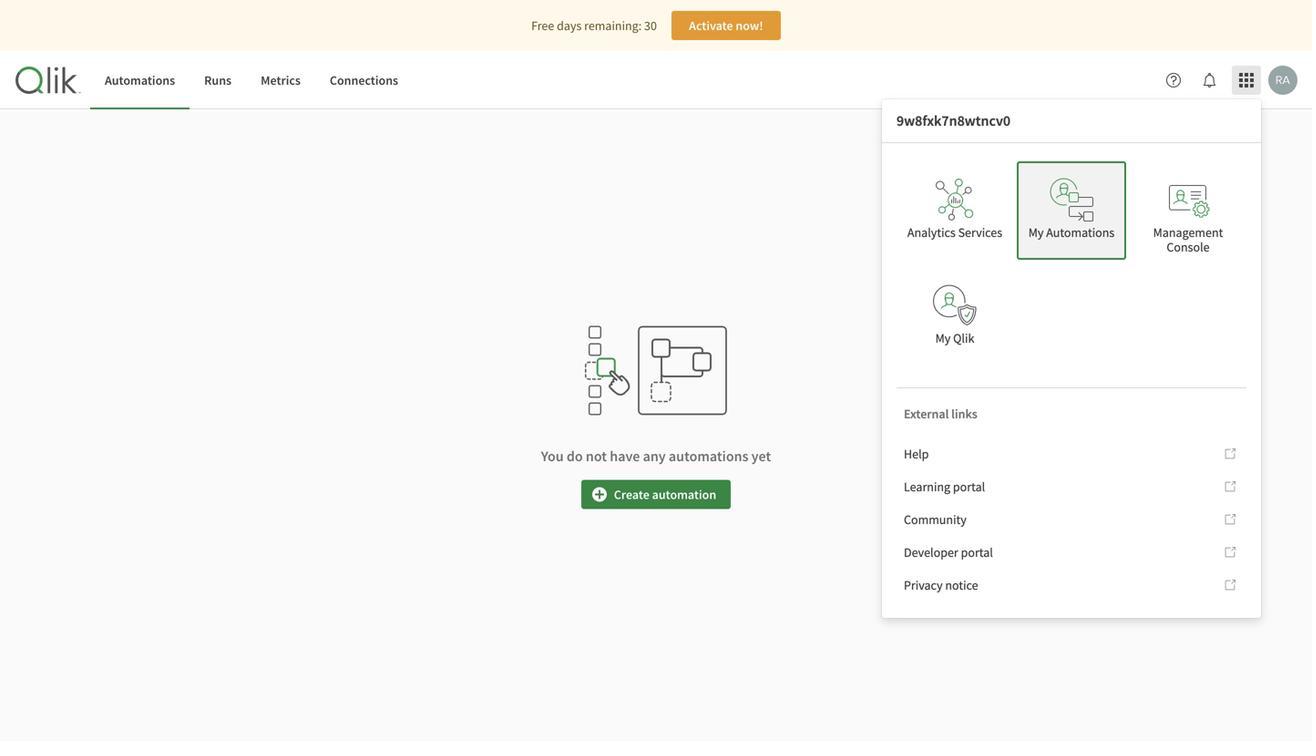 Task type: locate. For each thing, give the bounding box(es) containing it.
now!
[[736, 17, 764, 34]]

1 vertical spatial my
[[936, 330, 951, 346]]

create
[[614, 486, 650, 503]]

help
[[904, 446, 929, 462]]

free
[[532, 17, 555, 34]]

my automations image
[[1050, 178, 1094, 222]]

services
[[959, 224, 1003, 241]]

0 vertical spatial my
[[1029, 224, 1044, 241]]

0 horizontal spatial automations
[[105, 72, 175, 88]]

free days remaining: 30
[[532, 17, 657, 34]]

automations
[[669, 447, 749, 465]]

learning portal
[[904, 479, 986, 495]]

metrics button
[[246, 51, 315, 109]]

create automation button
[[582, 480, 731, 509]]

portal up notice
[[962, 544, 994, 561]]

portal
[[954, 479, 986, 495], [962, 544, 994, 561]]

create automation
[[614, 486, 717, 503]]

1 vertical spatial automations
[[1047, 224, 1115, 241]]

0 vertical spatial portal
[[954, 479, 986, 495]]

automation
[[652, 486, 717, 503]]

1 vertical spatial portal
[[962, 544, 994, 561]]

external links
[[904, 406, 978, 422]]

analytics
[[908, 224, 956, 241]]

my
[[1029, 224, 1044, 241], [936, 330, 951, 346]]

management console link
[[1134, 161, 1244, 260]]

0 horizontal spatial my
[[936, 330, 951, 346]]

automations left runs
[[105, 72, 175, 88]]

automations
[[105, 72, 175, 88], [1047, 224, 1115, 241]]

1 horizontal spatial my
[[1029, 224, 1044, 241]]

you do not have any automations yet
[[541, 447, 772, 465]]

9w8fxk7n8wtncv0
[[897, 112, 1011, 130]]

activate now!
[[689, 17, 764, 34]]

notice
[[946, 577, 979, 594]]

my left qlik
[[936, 330, 951, 346]]

connections button
[[315, 51, 413, 109]]

learning
[[904, 479, 951, 495]]

portal for developer portal
[[962, 544, 994, 561]]

activate now! link
[[672, 11, 781, 40]]

privacy notice
[[904, 577, 979, 594]]

automations inside 'button'
[[105, 72, 175, 88]]

management console image
[[1167, 178, 1211, 222]]

runs button
[[190, 51, 246, 109]]

my right services
[[1029, 224, 1044, 241]]

analytics services link
[[901, 161, 1010, 260]]

not
[[586, 447, 607, 465]]

community link
[[897, 505, 1247, 534]]

my qlik image
[[934, 284, 977, 327]]

0 vertical spatial automations
[[105, 72, 175, 88]]

1 horizontal spatial automations
[[1047, 224, 1115, 241]]

tab list
[[90, 51, 413, 109]]

automations down my automations image
[[1047, 224, 1115, 241]]

my qlik link
[[901, 267, 1010, 366]]

portal right learning
[[954, 479, 986, 495]]

days
[[557, 17, 582, 34]]



Task type: describe. For each thing, give the bounding box(es) containing it.
privacy
[[904, 577, 943, 594]]

any
[[643, 447, 666, 465]]

community
[[904, 512, 967, 528]]

runs
[[204, 72, 232, 88]]

portal for learning portal
[[954, 479, 986, 495]]

analytics services image
[[934, 178, 977, 222]]

links
[[952, 406, 978, 422]]

help link
[[897, 439, 1247, 469]]

my qlik
[[936, 330, 975, 346]]

console
[[1167, 239, 1210, 255]]

have
[[610, 447, 640, 465]]

developer portal
[[904, 544, 994, 561]]

remaining:
[[585, 17, 642, 34]]

tab list containing automations
[[90, 51, 413, 109]]

connections
[[330, 72, 399, 88]]

metrics
[[261, 72, 301, 88]]

my for my automations
[[1029, 224, 1044, 241]]

automations button
[[90, 51, 190, 109]]

developer
[[904, 544, 959, 561]]

qlik
[[954, 330, 975, 346]]

activate
[[689, 17, 734, 34]]

management console
[[1154, 224, 1224, 255]]

external
[[904, 406, 950, 422]]

analytics services
[[908, 224, 1003, 241]]

do
[[567, 447, 583, 465]]

my for my qlik
[[936, 330, 951, 346]]

management
[[1154, 224, 1224, 241]]

learning portal link
[[897, 472, 1247, 501]]

30
[[645, 17, 657, 34]]

you
[[541, 447, 564, 465]]

yet
[[752, 447, 772, 465]]

my automations link
[[1018, 161, 1127, 260]]

my automations
[[1029, 224, 1115, 241]]

privacy notice link
[[897, 571, 1247, 600]]

developer portal link
[[897, 538, 1247, 567]]



Task type: vqa. For each thing, say whether or not it's contained in the screenshot.
'option'
no



